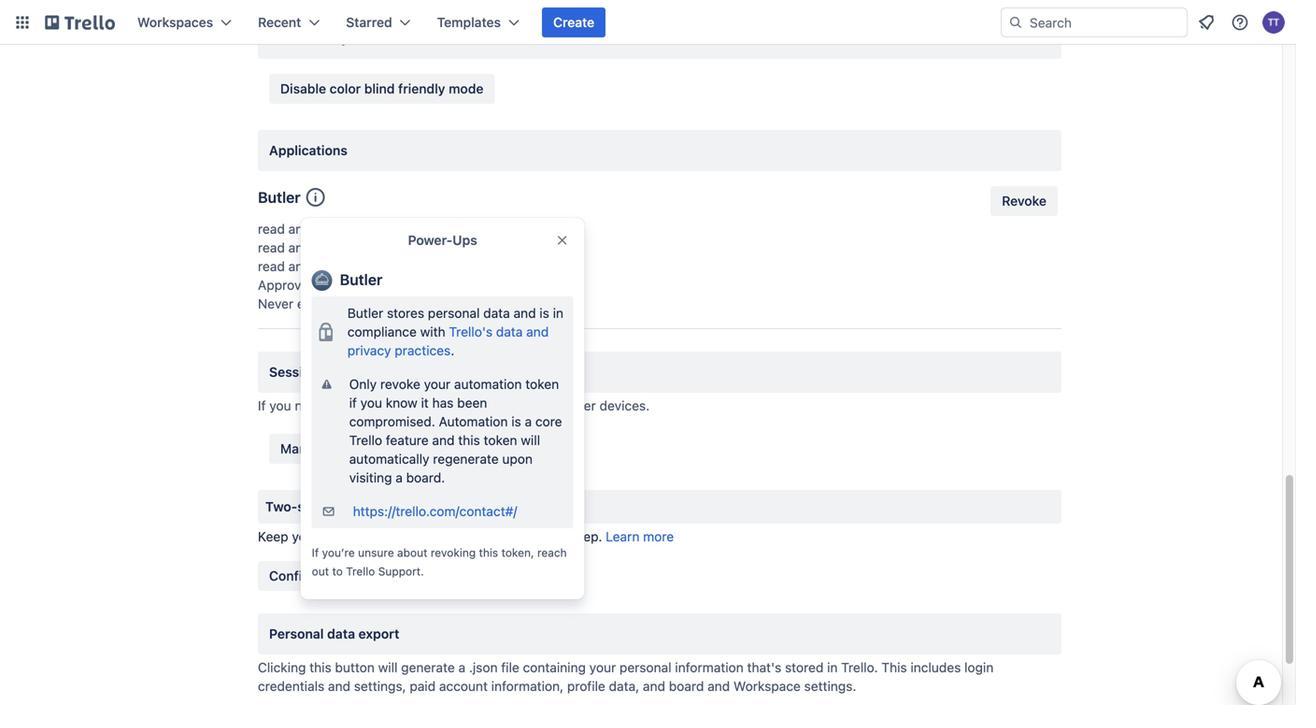 Task type: describe. For each thing, give the bounding box(es) containing it.
0 vertical spatial out
[[421, 398, 440, 413]]

feature
[[386, 432, 429, 448]]

account inside 'clicking this button will generate a .json file containing your personal information that's stored in trello. this includes login credentials and settings, paid account information, profile data, and board and workspace settings.'
[[439, 678, 488, 694]]

export
[[359, 626, 400, 641]]

0 horizontal spatial token
[[484, 432, 518, 448]]

personal inside 'clicking this button will generate a .json file containing your personal information that's stored in trello. this includes login credentials and settings, paid account information, profile data, and board and workspace settings.'
[[620, 660, 672, 675]]

0 vertical spatial step
[[298, 499, 325, 514]]

you inside only revoke your automation token if you know it has been compromised. automation is a core trello feature and this token will automatically regenerate upon visiting a board.
[[361, 395, 382, 411]]

sm image
[[319, 375, 334, 394]]

revoke
[[381, 376, 421, 392]]

2 on from the top
[[394, 240, 409, 255]]

support
[[378, 565, 421, 578]]

credentials
[[258, 678, 325, 694]]

create button
[[542, 7, 606, 37]]

workspaces inside read and write access on your account read and write access on all your boards read and write access on all your workspaces approved: nov 1 at 4:57 pm never expires
[[459, 259, 533, 274]]

workspaces inside workspaces popup button
[[137, 14, 213, 30]]

devices
[[407, 441, 455, 456]]

personal inside butler stores personal data and is in compliance with
[[428, 305, 480, 321]]

a down automatically
[[396, 470, 403, 485]]

trello inside reach out to trello support
[[346, 565, 375, 578]]

visiting
[[349, 470, 392, 485]]

know
[[386, 395, 418, 411]]

stores
[[387, 305, 425, 321]]

open information menu image
[[1232, 13, 1250, 32]]

token,
[[502, 546, 534, 559]]

2 of from the left
[[519, 398, 531, 413]]

4:57
[[376, 277, 403, 293]]

1 access from the top
[[348, 221, 390, 237]]

with inside butler stores personal data and is in compliance with
[[420, 324, 446, 339]]

nov
[[324, 277, 348, 293]]

never
[[258, 296, 294, 311]]

configure two-step verification link
[[258, 561, 473, 591]]

blind
[[365, 81, 395, 96]]

2 read from the top
[[258, 240, 285, 255]]

3 read from the top
[[258, 259, 285, 274]]

workspaces button
[[126, 7, 243, 37]]

containing
[[523, 660, 586, 675]]

disable color blind friendly mode
[[281, 81, 484, 96]]

account inside read and write access on your account read and write access on all your boards read and write access on all your workspaces approved: nov 1 at 4:57 pm never expires
[[442, 221, 491, 237]]

privacy
[[348, 343, 391, 358]]

been
[[457, 395, 488, 411]]

core
[[536, 414, 562, 429]]

terry turtle (terryturtle) image
[[1263, 11, 1286, 34]]

devices.
[[600, 398, 650, 413]]

file
[[502, 660, 520, 675]]

if you need to, you can log out of one or all of your other devices.
[[258, 398, 650, 413]]

reach out to trello support link
[[312, 546, 567, 578]]

you left "need"
[[270, 398, 291, 413]]

templates button
[[426, 7, 531, 37]]

1 write from the top
[[315, 221, 344, 237]]

1 of from the left
[[444, 398, 456, 413]]

practices
[[395, 343, 451, 358]]

is inside only revoke your automation token if you know it has been compromised. automation is a core trello feature and this token will automatically regenerate upon visiting a board.
[[512, 414, 522, 429]]

accessibility
[[269, 30, 349, 46]]

1 vertical spatial all
[[412, 259, 426, 274]]

keep your account extra secure with a second login step. learn more
[[258, 529, 674, 544]]

two-
[[266, 499, 298, 514]]

2 vertical spatial all
[[502, 398, 515, 413]]

this inside 'clicking this button will generate a .json file containing your personal information that's stored in trello. this includes login credentials and settings, paid account information, profile data, and board and workspace settings.'
[[310, 660, 332, 675]]

2 write from the top
[[315, 240, 344, 255]]

recent
[[364, 441, 404, 456]]

information
[[675, 660, 744, 675]]

trello's
[[449, 324, 493, 339]]

board
[[669, 678, 704, 694]]

1 vertical spatial verification
[[393, 568, 462, 583]]

butler inside butler stores personal data and is in compliance with
[[348, 305, 384, 321]]

workspace
[[734, 678, 801, 694]]

manage
[[281, 441, 330, 456]]

need
[[295, 398, 325, 413]]

to,
[[329, 398, 344, 413]]

reach out to trello support
[[312, 546, 567, 578]]

friendly
[[398, 81, 446, 96]]

other
[[564, 398, 596, 413]]

and inside butler stores personal data and is in compliance with
[[514, 305, 536, 321]]

this
[[882, 660, 908, 675]]

3 on from the top
[[394, 259, 409, 274]]

create
[[554, 14, 595, 30]]

if you're unsure about revoking this token,
[[312, 546, 538, 559]]

extra
[[375, 529, 405, 544]]

secure
[[408, 529, 449, 544]]

will inside 'clicking this button will generate a .json file containing your personal information that's stored in trello. this includes login credentials and settings, paid account information, profile data, and board and workspace settings.'
[[378, 660, 398, 675]]

and inside trello's data and privacy practices
[[527, 324, 549, 339]]

settings.
[[805, 678, 857, 694]]

one
[[460, 398, 482, 413]]

trello inside only revoke your automation token if you know it has been compromised. automation is a core trello feature and this token will automatically regenerate upon visiting a board.
[[349, 432, 383, 448]]

butler stores personal data and is in compliance with
[[348, 305, 564, 339]]

1 horizontal spatial step
[[363, 568, 390, 583]]

1 on from the top
[[394, 221, 409, 237]]

1 vertical spatial this
[[479, 546, 499, 559]]

your right 'keep'
[[292, 529, 319, 544]]

pm
[[407, 277, 426, 293]]

starred
[[346, 14, 392, 30]]

you're
[[322, 546, 355, 559]]

mode
[[449, 81, 484, 96]]

recent
[[258, 14, 301, 30]]

two-step verification
[[266, 499, 399, 514]]

primary element
[[0, 0, 1297, 45]]

personal data export
[[269, 626, 400, 641]]

has
[[433, 395, 454, 411]]

boards
[[459, 240, 501, 255]]

0 vertical spatial verification
[[329, 499, 399, 514]]

or
[[486, 398, 498, 413]]

your inside 'clicking this button will generate a .json file containing your personal information that's stored in trello. this includes login credentials and settings, paid account information, profile data, and board and workspace settings.'
[[590, 660, 616, 675]]

upon
[[503, 451, 533, 467]]

https://trello.com/contact#/
[[353, 504, 518, 519]]

paid
[[410, 678, 436, 694]]

templates
[[437, 14, 501, 30]]

data inside butler stores personal data and is in compliance with
[[484, 305, 510, 321]]

will inside only revoke your automation token if you know it has been compromised. automation is a core trello feature and this token will automatically regenerate upon visiting a board.
[[521, 432, 541, 448]]

two-
[[334, 568, 363, 583]]

at
[[361, 277, 372, 293]]



Task type: locate. For each thing, give the bounding box(es) containing it.
0 vertical spatial read
[[258, 221, 285, 237]]

a
[[525, 414, 532, 429], [396, 470, 403, 485], [481, 529, 489, 544], [459, 660, 466, 675]]

0 horizontal spatial if
[[258, 398, 266, 413]]

1 horizontal spatial .
[[451, 343, 455, 358]]

1 vertical spatial personal
[[620, 660, 672, 675]]

step.
[[573, 529, 603, 544]]

in
[[553, 305, 564, 321], [828, 660, 838, 675]]

0 horizontal spatial will
[[378, 660, 398, 675]]

if for if you're unsure about revoking this token,
[[312, 546, 319, 559]]

learn
[[606, 529, 640, 544]]

Search field
[[1024, 8, 1188, 36]]

approved:
[[258, 277, 320, 293]]

if left "need"
[[258, 398, 266, 413]]

account
[[442, 221, 491, 237], [322, 529, 371, 544], [439, 678, 488, 694]]

about
[[397, 546, 428, 559]]

0 vertical spatial trello
[[349, 432, 383, 448]]

revoking
[[431, 546, 476, 559]]

trello.
[[842, 660, 879, 675]]

manage your recent devices
[[281, 441, 455, 456]]

1 horizontal spatial of
[[519, 398, 531, 413]]

data inside trello's data and privacy practices
[[496, 324, 523, 339]]

1 horizontal spatial token
[[526, 376, 559, 392]]

and inside only revoke your automation token if you know it has been compromised. automation is a core trello feature and this token will automatically regenerate upon visiting a board.
[[432, 432, 455, 448]]

will up the upon
[[521, 432, 541, 448]]

login inside 'clicking this button will generate a .json file containing your personal information that's stored in trello. this includes login credentials and settings, paid account information, profile data, and board and workspace settings.'
[[965, 660, 994, 675]]

on
[[394, 221, 409, 237], [394, 240, 409, 255], [394, 259, 409, 274]]

you right if
[[361, 395, 382, 411]]

it
[[421, 395, 429, 411]]

0 horizontal spatial of
[[444, 398, 456, 413]]

0 vertical spatial access
[[348, 221, 390, 237]]

back to home image
[[45, 7, 115, 37]]

applications
[[269, 143, 348, 158]]

your up profile
[[590, 660, 616, 675]]

step
[[298, 499, 325, 514], [363, 568, 390, 583]]

a left second
[[481, 529, 489, 544]]

1 horizontal spatial in
[[828, 660, 838, 675]]

login right includes
[[965, 660, 994, 675]]

1 vertical spatial out
[[312, 565, 329, 578]]

1 horizontal spatial login
[[965, 660, 994, 675]]

1 horizontal spatial is
[[540, 305, 550, 321]]

1 vertical spatial read
[[258, 240, 285, 255]]

account up "boards"
[[442, 221, 491, 237]]

1 vertical spatial .
[[421, 565, 424, 578]]

. down the if you're unsure about revoking this token,
[[421, 565, 424, 578]]

your left ups on the top left of the page
[[412, 221, 439, 237]]

account up you're
[[322, 529, 371, 544]]

trello up automatically
[[349, 432, 383, 448]]

0 vertical spatial will
[[521, 432, 541, 448]]

0 vertical spatial token
[[526, 376, 559, 392]]

0 horizontal spatial is
[[512, 414, 522, 429]]

out inside reach out to trello support
[[312, 565, 329, 578]]

power-
[[408, 232, 453, 248]]

1 horizontal spatial workspaces
[[459, 259, 533, 274]]

compromised.
[[349, 414, 436, 429]]

this inside only revoke your automation token if you know it has been compromised. automation is a core trello feature and this token will automatically regenerate upon visiting a board.
[[458, 432, 480, 448]]

1 vertical spatial trello
[[346, 565, 375, 578]]

0 vertical spatial workspaces
[[137, 14, 213, 30]]

1 vertical spatial token
[[484, 432, 518, 448]]

more
[[644, 529, 674, 544]]

configure two-step verification
[[269, 568, 462, 583]]

compliance
[[348, 324, 417, 339]]

0 vertical spatial with
[[420, 324, 446, 339]]

power-ups
[[408, 232, 478, 248]]

your inside only revoke your automation token if you know it has been compromised. automation is a core trello feature and this token will automatically regenerate upon visiting a board.
[[424, 376, 451, 392]]

profile
[[567, 678, 606, 694]]

https://trello.com/contact#/ link
[[353, 504, 518, 519]]

1 vertical spatial on
[[394, 240, 409, 255]]

log
[[398, 398, 417, 413]]

if
[[349, 395, 357, 411]]

0 horizontal spatial step
[[298, 499, 325, 514]]

search image
[[1009, 15, 1024, 30]]

0 horizontal spatial out
[[312, 565, 329, 578]]

of
[[444, 398, 456, 413], [519, 398, 531, 413]]

button
[[335, 660, 375, 675]]

only revoke your automation token if you know it has been compromised. automation is a core trello feature and this token will automatically regenerate upon visiting a board.
[[349, 376, 562, 485]]

if for if you need to, you can log out of one or all of your other devices.
[[258, 398, 266, 413]]

your left "boards"
[[429, 240, 456, 255]]

trello's data and privacy practices
[[348, 324, 549, 358]]

0 horizontal spatial login
[[540, 529, 569, 544]]

verification down the if you're unsure about revoking this token,
[[393, 568, 462, 583]]

.json
[[469, 660, 498, 675]]

1 horizontal spatial if
[[312, 546, 319, 559]]

0 vertical spatial if
[[258, 398, 266, 413]]

is inside butler stores personal data and is in compliance with
[[540, 305, 550, 321]]

will
[[521, 432, 541, 448], [378, 660, 398, 675]]

regenerate
[[433, 451, 499, 467]]

1
[[351, 277, 357, 293]]

personal up trello's
[[428, 305, 480, 321]]

1 vertical spatial access
[[348, 240, 390, 255]]

a left .json at the bottom left
[[459, 660, 466, 675]]

your
[[412, 221, 439, 237], [429, 240, 456, 255], [429, 259, 456, 274], [424, 376, 451, 392], [534, 398, 561, 413], [333, 441, 361, 456], [292, 529, 319, 544], [590, 660, 616, 675]]

0 vertical spatial data
[[484, 305, 510, 321]]

this left button
[[310, 660, 332, 675]]

1 horizontal spatial out
[[421, 398, 440, 413]]

0 horizontal spatial with
[[420, 324, 446, 339]]

in inside 'clicking this button will generate a .json file containing your personal information that's stored in trello. this includes login credentials and settings, paid account information, profile data, and board and workspace settings.'
[[828, 660, 838, 675]]

1 horizontal spatial with
[[453, 529, 478, 544]]

this down keep your account extra secure with a second login step. learn more
[[479, 546, 499, 559]]

token up the core
[[526, 376, 559, 392]]

sessions
[[269, 364, 326, 380]]

settings,
[[354, 678, 406, 694]]

0 vertical spatial butler
[[258, 188, 301, 206]]

your up the core
[[534, 398, 561, 413]]

automatically
[[349, 451, 430, 467]]

of right or in the bottom left of the page
[[519, 398, 531, 413]]

your down "power-ups"
[[429, 259, 456, 274]]

data up trello's
[[484, 305, 510, 321]]

login
[[540, 529, 569, 544], [965, 660, 994, 675]]

. for practices
[[451, 343, 455, 358]]

data up button
[[327, 626, 355, 641]]

sm image
[[319, 502, 338, 521]]

personal
[[269, 626, 324, 641]]

read and write access on your account read and write access on all your boards read and write access on all your workspaces approved: nov 1 at 4:57 pm never expires
[[258, 221, 533, 311]]

is
[[540, 305, 550, 321], [512, 414, 522, 429]]

recent button
[[247, 7, 331, 37]]

3 write from the top
[[315, 259, 344, 274]]

you down only
[[348, 398, 370, 413]]

of left one
[[444, 398, 456, 413]]

learn more link
[[606, 529, 674, 544]]

1 vertical spatial with
[[453, 529, 478, 544]]

2 vertical spatial on
[[394, 259, 409, 274]]

0 vertical spatial .
[[451, 343, 455, 358]]

in inside butler stores personal data and is in compliance with
[[553, 305, 564, 321]]

information,
[[492, 678, 564, 694]]

step up you're
[[298, 499, 325, 514]]

1 vertical spatial write
[[315, 240, 344, 255]]

a inside 'clicking this button will generate a .json file containing your personal information that's stored in trello. this includes login credentials and settings, paid account information, profile data, and board and workspace settings.'
[[459, 660, 466, 675]]

data for export
[[327, 626, 355, 641]]

1 horizontal spatial personal
[[620, 660, 672, 675]]

3 access from the top
[[348, 259, 390, 274]]

1 vertical spatial workspaces
[[459, 259, 533, 274]]

step down unsure
[[363, 568, 390, 583]]

2 vertical spatial this
[[310, 660, 332, 675]]

disable
[[281, 81, 326, 96]]

1 vertical spatial is
[[512, 414, 522, 429]]

data,
[[609, 678, 640, 694]]

2 vertical spatial account
[[439, 678, 488, 694]]

2 vertical spatial access
[[348, 259, 390, 274]]

0 vertical spatial is
[[540, 305, 550, 321]]

0 horizontal spatial workspaces
[[137, 14, 213, 30]]

0 horizontal spatial personal
[[428, 305, 480, 321]]

this
[[458, 432, 480, 448], [479, 546, 499, 559], [310, 660, 332, 675]]

clicking
[[258, 660, 306, 675]]

. for support
[[421, 565, 424, 578]]

reach
[[538, 546, 567, 559]]

write
[[315, 221, 344, 237], [315, 240, 344, 255], [315, 259, 344, 274]]

with
[[420, 324, 446, 339], [453, 529, 478, 544]]

1 vertical spatial login
[[965, 660, 994, 675]]

0 vertical spatial in
[[553, 305, 564, 321]]

stored
[[785, 660, 824, 675]]

expires
[[297, 296, 341, 311]]

0 vertical spatial login
[[540, 529, 569, 544]]

2 vertical spatial data
[[327, 626, 355, 641]]

1 read from the top
[[258, 221, 285, 237]]

that's
[[748, 660, 782, 675]]

clicking this button will generate a .json file containing your personal information that's stored in trello. this includes login credentials and settings, paid account information, profile data, and board and workspace settings.
[[258, 660, 994, 694]]

your up has
[[424, 376, 451, 392]]

read
[[258, 221, 285, 237], [258, 240, 285, 255], [258, 259, 285, 274]]

. down trello's
[[451, 343, 455, 358]]

1 vertical spatial account
[[322, 529, 371, 544]]

2 access from the top
[[348, 240, 390, 255]]

1 vertical spatial in
[[828, 660, 838, 675]]

0 vertical spatial this
[[458, 432, 480, 448]]

workspaces
[[137, 14, 213, 30], [459, 259, 533, 274]]

out right log
[[421, 398, 440, 413]]

automation
[[454, 376, 522, 392]]

1 horizontal spatial will
[[521, 432, 541, 448]]

keep
[[258, 529, 289, 544]]

0 vertical spatial on
[[394, 221, 409, 237]]

if
[[258, 398, 266, 413], [312, 546, 319, 559]]

ups
[[453, 232, 478, 248]]

to
[[332, 565, 343, 578]]

disable color blind friendly mode link
[[269, 74, 495, 104]]

a left the core
[[525, 414, 532, 429]]

account down .json at the bottom left
[[439, 678, 488, 694]]

None button
[[991, 186, 1059, 216]]

out left to
[[312, 565, 329, 578]]

all
[[412, 240, 426, 255], [412, 259, 426, 274], [502, 398, 515, 413]]

1 vertical spatial will
[[378, 660, 398, 675]]

your left recent at the left of the page
[[333, 441, 361, 456]]

color
[[330, 81, 361, 96]]

will up settings,
[[378, 660, 398, 675]]

starred button
[[335, 7, 422, 37]]

2 vertical spatial read
[[258, 259, 285, 274]]

1 vertical spatial butler
[[340, 271, 383, 288]]

if left you're
[[312, 546, 319, 559]]

0 notifications image
[[1196, 11, 1218, 34]]

0 vertical spatial personal
[[428, 305, 480, 321]]

1 vertical spatial if
[[312, 546, 319, 559]]

you
[[361, 395, 382, 411], [270, 398, 291, 413], [348, 398, 370, 413]]

1 vertical spatial step
[[363, 568, 390, 583]]

trello right to
[[346, 565, 375, 578]]

with up practices
[[420, 324, 446, 339]]

this up regenerate
[[458, 432, 480, 448]]

data for and
[[496, 324, 523, 339]]

personal up data,
[[620, 660, 672, 675]]

2 vertical spatial write
[[315, 259, 344, 274]]

1 vertical spatial data
[[496, 324, 523, 339]]

verification down visiting
[[329, 499, 399, 514]]

0 vertical spatial account
[[442, 221, 491, 237]]

with up revoking
[[453, 529, 478, 544]]

0 vertical spatial all
[[412, 240, 426, 255]]

includes
[[911, 660, 962, 675]]

2 vertical spatial butler
[[348, 305, 384, 321]]

token up the upon
[[484, 432, 518, 448]]

login up reach
[[540, 529, 569, 544]]

only
[[349, 376, 377, 392]]

0 horizontal spatial in
[[553, 305, 564, 321]]

0 vertical spatial write
[[315, 221, 344, 237]]

0 horizontal spatial .
[[421, 565, 424, 578]]

data right trello's
[[496, 324, 523, 339]]

can
[[373, 398, 395, 413]]



Task type: vqa. For each thing, say whether or not it's contained in the screenshot.
Templates
yes



